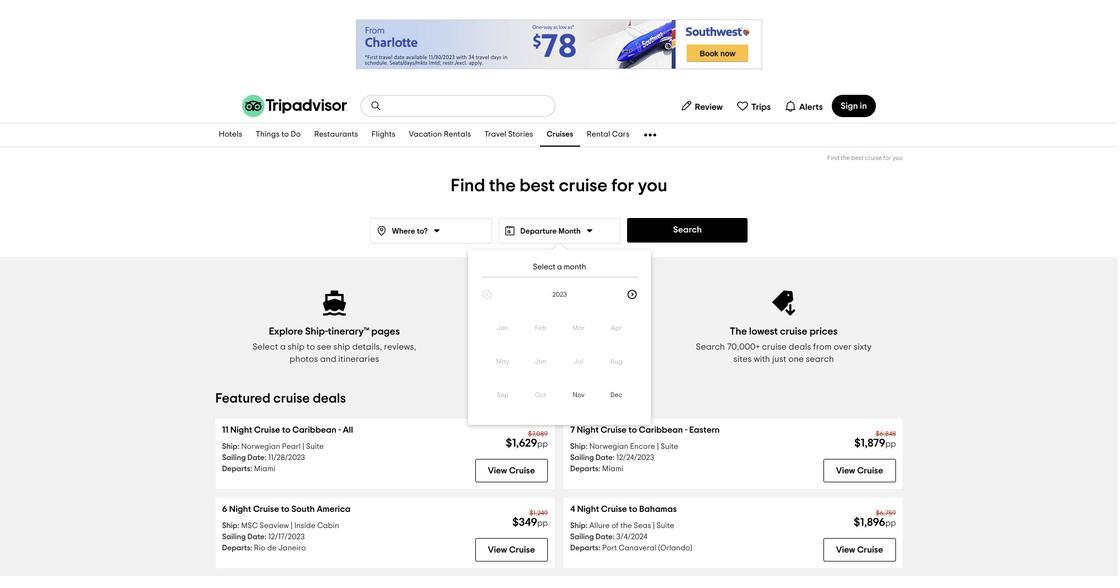 Task type: locate. For each thing, give the bounding box(es) containing it.
to for $1,896
[[629, 505, 638, 514]]

0 horizontal spatial for
[[612, 177, 634, 195]]

seaview
[[260, 522, 289, 530]]

canaveral
[[619, 545, 657, 553]]

rental cars link
[[580, 123, 637, 147]]

0 horizontal spatial -
[[338, 426, 341, 435]]

0 vertical spatial a
[[557, 263, 562, 271]]

pp
[[538, 440, 548, 449], [886, 440, 896, 449], [538, 520, 548, 528], [886, 520, 896, 528]]

cruises link
[[540, 123, 580, 147]]

in
[[860, 102, 867, 111]]

| right 'seas'
[[653, 522, 655, 530]]

suite inside ship : norwegian encore | suite sailing date: 12/24/2023 departs: miami
[[661, 443, 679, 451]]

jan
[[497, 325, 509, 332]]

south
[[291, 505, 315, 514]]

| inside "ship : allure of the seas | suite sailing date: 3/4/2024 departs: port canaveral (orlando)"
[[653, 522, 655, 530]]

1 horizontal spatial a
[[557, 263, 562, 271]]

ship inside "ship : allure of the seas | suite sailing date: 3/4/2024 departs: port canaveral (orlando)"
[[570, 522, 586, 530]]

| inside ship : norwegian pearl | suite sailing date: 11/28/2023 departs: miami
[[303, 443, 304, 451]]

travel stories
[[485, 131, 534, 139]]

1 - from the left
[[338, 426, 341, 435]]

| for $349
[[291, 522, 293, 530]]

the down the sign
[[841, 155, 850, 161]]

to for $1,879
[[629, 426, 637, 435]]

alerts
[[800, 102, 823, 111]]

find the best cruise for you
[[828, 155, 903, 161], [451, 177, 668, 195]]

ship down 7 at the bottom of the page
[[570, 443, 586, 451]]

seas
[[634, 522, 651, 530]]

miami inside ship : norwegian pearl | suite sailing date: 11/28/2023 departs: miami
[[254, 466, 275, 473]]

pp down $7,089
[[538, 440, 548, 449]]

1 vertical spatial deals
[[313, 392, 346, 406]]

$7,089
[[528, 431, 548, 438]]

caribbean
[[293, 426, 337, 435], [639, 426, 683, 435]]

0 vertical spatial find the best cruise for you
[[828, 155, 903, 161]]

0 horizontal spatial deals
[[313, 392, 346, 406]]

2 caribbean from the left
[[639, 426, 683, 435]]

nov
[[573, 392, 585, 399]]

ship‑tinerary™
[[305, 327, 369, 337]]

cruise up seaview
[[253, 505, 279, 514]]

hotels link
[[212, 123, 249, 147]]

0 horizontal spatial with
[[547, 343, 563, 352]]

2 ship from the left
[[333, 343, 350, 352]]

| up 12/17/2023 at the left bottom of the page
[[291, 522, 293, 530]]

view cruise for $1,879
[[836, 467, 884, 476]]

-
[[338, 426, 341, 435], [685, 426, 688, 435]]

1 horizontal spatial select
[[533, 263, 556, 271]]

ship inside ship : norwegian encore | suite sailing date: 12/24/2023 departs: miami
[[570, 443, 586, 451]]

norwegian
[[241, 443, 280, 451], [590, 443, 629, 451]]

$1,249
[[530, 510, 548, 517]]

$1,879
[[855, 438, 886, 449]]

1 vertical spatial a
[[280, 343, 286, 352]]

travel
[[581, 343, 604, 352]]

norwegian inside ship : norwegian encore | suite sailing date: 12/24/2023 departs: miami
[[590, 443, 629, 451]]

with left the 'just'
[[754, 355, 771, 364]]

a down the explore
[[280, 343, 286, 352]]

to
[[282, 131, 289, 139], [307, 343, 315, 352], [282, 426, 291, 435], [629, 426, 637, 435], [281, 505, 290, 514], [629, 505, 638, 514]]

pp down $6,848
[[886, 440, 896, 449]]

- for $1,879
[[685, 426, 688, 435]]

night right 7 at the bottom of the page
[[577, 426, 599, 435]]

tripadvisor image
[[242, 95, 347, 117]]

sailing down 11
[[222, 454, 246, 462]]

2 horizontal spatial the
[[841, 155, 850, 161]]

rental cars
[[587, 131, 630, 139]]

:
[[238, 443, 239, 451], [586, 443, 588, 451], [238, 522, 239, 530], [586, 522, 588, 530]]

suite right encore
[[661, 443, 679, 451]]

pp down $6,759
[[886, 520, 896, 528]]

1 horizontal spatial for
[[884, 155, 892, 161]]

pp for $1,896
[[886, 520, 896, 528]]

best
[[852, 155, 864, 161], [520, 177, 555, 195]]

to left see
[[307, 343, 315, 352]]

1 caribbean from the left
[[293, 426, 337, 435]]

1 horizontal spatial ship
[[333, 343, 350, 352]]

1 norwegian from the left
[[241, 443, 280, 451]]

1 vertical spatial select
[[253, 343, 278, 352]]

ship
[[222, 443, 238, 451], [570, 443, 586, 451], [222, 522, 238, 530], [570, 522, 586, 530]]

select down the explore
[[253, 343, 278, 352]]

0 vertical spatial the
[[841, 155, 850, 161]]

1 horizontal spatial caribbean
[[639, 426, 683, 435]]

cruise up the 'just'
[[762, 343, 787, 352]]

0 horizontal spatial ship
[[288, 343, 305, 352]]

None search field
[[362, 96, 555, 116]]

caribbean up pearl
[[293, 426, 337, 435]]

to up encore
[[629, 426, 637, 435]]

$349
[[512, 517, 538, 529]]

rio
[[254, 545, 266, 553]]

view cruise down $1,879
[[836, 467, 884, 476]]

1 horizontal spatial the
[[621, 522, 632, 530]]

to up pearl
[[282, 426, 291, 435]]

2 vertical spatial the
[[621, 522, 632, 530]]

(orlando)
[[659, 545, 692, 553]]

norwegian up 12/24/2023
[[590, 443, 629, 451]]

norwegian inside ship : norwegian pearl | suite sailing date: 11/28/2023 departs: miami
[[241, 443, 280, 451]]

ship down ship‑tinerary™
[[333, 343, 350, 352]]

$6,848 $1,879 pp
[[855, 431, 896, 449]]

: inside "ship : allure of the seas | suite sailing date: 3/4/2024 departs: port canaveral (orlando)"
[[586, 522, 588, 530]]

see
[[317, 343, 331, 352]]

1 horizontal spatial deals
[[789, 343, 812, 352]]

0 horizontal spatial miami
[[254, 466, 275, 473]]

cruise up 11 night cruise to caribbean - all
[[273, 392, 310, 406]]

sailing down msc
[[222, 534, 246, 541]]

sep
[[497, 392, 509, 399]]

to up 'seas'
[[629, 505, 638, 514]]

$6,759 $1,896 pp
[[854, 510, 896, 529]]

$6,759
[[876, 510, 896, 517]]

the down the travel stories link
[[489, 177, 516, 195]]

departs: down 11
[[222, 466, 252, 473]]

0 horizontal spatial the
[[489, 177, 516, 195]]

1 ship from the left
[[288, 343, 305, 352]]

suite for $1,879
[[661, 443, 679, 451]]

0 vertical spatial search
[[673, 226, 702, 234]]

inside
[[294, 522, 316, 530]]

1 vertical spatial the
[[489, 177, 516, 195]]

| inside ship : norwegian encore | suite sailing date: 12/24/2023 departs: miami
[[657, 443, 659, 451]]

pp inside $6,759 $1,896 pp
[[886, 520, 896, 528]]

departs: left 'port'
[[570, 545, 601, 553]]

ship down 6
[[222, 522, 238, 530]]

1 vertical spatial with
[[754, 355, 771, 364]]

view for $1,896
[[836, 546, 856, 555]]

view for $349
[[488, 546, 507, 555]]

12/17/2023
[[268, 534, 305, 541]]

deals up one
[[789, 343, 812, 352]]

ship down 11
[[222, 443, 238, 451]]

0 horizontal spatial caribbean
[[293, 426, 337, 435]]

oct
[[535, 392, 547, 399]]

best down sign in at right top
[[852, 155, 864, 161]]

deals inside the lowest cruise prices search 70,000+ cruise deals from over sixty sites with just one search
[[789, 343, 812, 352]]

suite right pearl
[[306, 443, 324, 451]]

date: left 12/24/2023
[[596, 454, 615, 462]]

date: up rio
[[248, 534, 267, 541]]

0 vertical spatial with
[[547, 343, 563, 352]]

| right pearl
[[303, 443, 304, 451]]

miami inside ship : norwegian encore | suite sailing date: 12/24/2023 departs: miami
[[602, 466, 624, 473]]

cruise up ship : norwegian pearl | suite sailing date: 11/28/2023 departs: miami
[[254, 426, 280, 435]]

1 vertical spatial search
[[696, 343, 725, 352]]

caribbean up encore
[[639, 426, 683, 435]]

$1,896
[[854, 517, 886, 529]]

cruises
[[547, 131, 574, 139]]

night right 6
[[229, 505, 251, 514]]

1 horizontal spatial find
[[828, 155, 840, 161]]

find the best cruise for you down in
[[828, 155, 903, 161]]

- left "all"
[[338, 426, 341, 435]]

0 horizontal spatial find
[[451, 177, 485, 195]]

: inside ship : norwegian pearl | suite sailing date: 11/28/2023 departs: miami
[[238, 443, 239, 451]]

0 horizontal spatial a
[[280, 343, 286, 352]]

feb
[[535, 325, 547, 332]]

4
[[570, 505, 575, 514]]

with inside the lowest cruise prices search 70,000+ cruise deals from over sixty sites with just one search
[[754, 355, 771, 364]]

to for $349
[[281, 505, 290, 514]]

2 miami from the left
[[602, 466, 624, 473]]

date: inside "ship : allure of the seas | suite sailing date: 3/4/2024 departs: port canaveral (orlando)"
[[596, 534, 615, 541]]

date:
[[248, 454, 267, 462], [596, 454, 615, 462], [248, 534, 267, 541], [596, 534, 615, 541]]

pp inside the $6,848 $1,879 pp
[[886, 440, 896, 449]]

pp down $1,249
[[538, 520, 548, 528]]

pp inside $7,089 $1,629 pp
[[538, 440, 548, 449]]

with left our
[[547, 343, 563, 352]]

deals up "all"
[[313, 392, 346, 406]]

select
[[533, 263, 556, 271], [253, 343, 278, 352]]

departs:
[[222, 466, 252, 473], [570, 466, 601, 473], [222, 545, 252, 553], [570, 545, 601, 553]]

0 horizontal spatial select
[[253, 343, 278, 352]]

suite down bahamas
[[657, 522, 675, 530]]

1 horizontal spatial norwegian
[[590, 443, 629, 451]]

select left the "month"
[[533, 263, 556, 271]]

2 - from the left
[[685, 426, 688, 435]]

mar
[[573, 325, 585, 332]]

view cruise down $349
[[488, 546, 535, 555]]

ship : allure of the seas | suite sailing date: 3/4/2024 departs: port canaveral (orlando)
[[570, 522, 692, 553]]

1 horizontal spatial you
[[893, 155, 903, 161]]

view for $1,879
[[836, 467, 856, 476]]

0 vertical spatial find
[[828, 155, 840, 161]]

| inside ship : msc seaview | inside cabin sailing date: 12/17/2023 departs: rio de janeiro
[[291, 522, 293, 530]]

sailing inside "ship : allure of the seas | suite sailing date: 3/4/2024 departs: port canaveral (orlando)"
[[570, 534, 594, 541]]

explore ship‑tinerary™ pages select a ship to see ship details, reviews, photos and itineraries
[[253, 327, 416, 364]]

cruise down in
[[865, 155, 882, 161]]

miami down 12/24/2023
[[602, 466, 624, 473]]

featured cruise deals
[[215, 392, 346, 406]]

: for $1,896
[[586, 522, 588, 530]]

travel stories link
[[478, 123, 540, 147]]

to left south
[[281, 505, 290, 514]]

ship inside ship : norwegian pearl | suite sailing date: 11/28/2023 departs: miami
[[222, 443, 238, 451]]

jun
[[535, 358, 546, 365]]

a
[[557, 263, 562, 271], [280, 343, 286, 352]]

1 horizontal spatial miami
[[602, 466, 624, 473]]

night for $1,629
[[230, 426, 252, 435]]

date: up 'port'
[[596, 534, 615, 541]]

miami down 11/28/2023
[[254, 466, 275, 473]]

2 norwegian from the left
[[590, 443, 629, 451]]

departs: left rio
[[222, 545, 252, 553]]

jul
[[574, 358, 583, 365]]

sign
[[841, 102, 858, 111]]

sailing inside ship : msc seaview | inside cabin sailing date: 12/17/2023 departs: rio de janeiro
[[222, 534, 246, 541]]

find
[[828, 155, 840, 161], [451, 177, 485, 195]]

rental
[[587, 131, 611, 139]]

reviews
[[571, 327, 604, 337]]

0 horizontal spatial norwegian
[[241, 443, 280, 451]]

sites
[[734, 355, 752, 364]]

- for $1,629
[[338, 426, 341, 435]]

1 horizontal spatial with
[[754, 355, 771, 364]]

1 vertical spatial you
[[638, 177, 668, 195]]

featured
[[215, 392, 271, 406]]

view cruise down $1,896
[[836, 546, 884, 555]]

sailing down 7 at the bottom of the page
[[570, 454, 594, 462]]

cruise up our
[[541, 327, 569, 337]]

sailing down the allure
[[570, 534, 594, 541]]

reviews,
[[384, 343, 416, 352]]

norwegian up 11/28/2023
[[241, 443, 280, 451]]

1 vertical spatial best
[[520, 177, 555, 195]]

cruise
[[254, 426, 280, 435], [601, 426, 627, 435], [509, 467, 535, 476], [858, 467, 884, 476], [253, 505, 279, 514], [601, 505, 627, 514], [509, 546, 535, 555], [858, 546, 884, 555]]

date: left 11/28/2023
[[248, 454, 267, 462]]

0 vertical spatial select
[[533, 263, 556, 271]]

trips
[[752, 102, 771, 111]]

0 horizontal spatial best
[[520, 177, 555, 195]]

1 horizontal spatial best
[[852, 155, 864, 161]]

departure
[[521, 228, 557, 236]]

cruise
[[865, 155, 882, 161], [559, 177, 608, 195], [541, 327, 569, 337], [780, 327, 808, 337], [762, 343, 787, 352], [273, 392, 310, 406]]

hotels
[[219, 131, 242, 139]]

night right 4 on the bottom right of the page
[[577, 505, 599, 514]]

1 vertical spatial for
[[612, 177, 634, 195]]

the right of
[[621, 522, 632, 530]]

sign in
[[841, 102, 867, 111]]

departs: inside ship : msc seaview | inside cabin sailing date: 12/17/2023 departs: rio de janeiro
[[222, 545, 252, 553]]

ship : norwegian pearl | suite sailing date: 11/28/2023 departs: miami
[[222, 443, 324, 473]]

details,
[[352, 343, 382, 352]]

apr
[[611, 325, 622, 332]]

: for $1,879
[[586, 443, 588, 451]]

- left the eastern
[[685, 426, 688, 435]]

pearl
[[282, 443, 301, 451]]

cruise up month
[[559, 177, 608, 195]]

ship up photos
[[288, 343, 305, 352]]

a inside explore ship‑tinerary™ pages select a ship to see ship details, reviews, photos and itineraries
[[280, 343, 286, 352]]

: inside ship : norwegian encore | suite sailing date: 12/24/2023 departs: miami
[[586, 443, 588, 451]]

suite inside ship : norwegian pearl | suite sailing date: 11/28/2023 departs: miami
[[306, 443, 324, 451]]

restaurants link
[[308, 123, 365, 147]]

night right 11
[[230, 426, 252, 435]]

cruise up one
[[780, 327, 808, 337]]

search inside the lowest cruise prices search 70,000+ cruise deals from over sixty sites with just one search
[[696, 343, 725, 352]]

view cruise down $1,629
[[488, 467, 535, 476]]

with inside write cruise reviews share your opinion with our travel community
[[547, 343, 563, 352]]

view for $1,629
[[488, 467, 507, 476]]

1 horizontal spatial -
[[685, 426, 688, 435]]

|
[[303, 443, 304, 451], [657, 443, 659, 451], [291, 522, 293, 530], [653, 522, 655, 530]]

: inside ship : msc seaview | inside cabin sailing date: 12/17/2023 departs: rio de janeiro
[[238, 522, 239, 530]]

departs: down 7 at the bottom of the page
[[570, 466, 601, 473]]

cruise inside write cruise reviews share your opinion with our travel community
[[541, 327, 569, 337]]

0 horizontal spatial find the best cruise for you
[[451, 177, 668, 195]]

pp inside $1,249 $349 pp
[[538, 520, 548, 528]]

ship down 4 on the bottom right of the page
[[570, 522, 586, 530]]

1 vertical spatial find the best cruise for you
[[451, 177, 668, 195]]

ship for $1,879
[[570, 443, 586, 451]]

find the best cruise for you up the departure month
[[451, 177, 668, 195]]

itineraries
[[338, 355, 379, 364]]

best up departure on the left top of the page
[[520, 177, 555, 195]]

1 miami from the left
[[254, 466, 275, 473]]

ship inside ship : msc seaview | inside cabin sailing date: 12/17/2023 departs: rio de janeiro
[[222, 522, 238, 530]]

a left the "month"
[[557, 263, 562, 271]]

| right encore
[[657, 443, 659, 451]]

0 vertical spatial deals
[[789, 343, 812, 352]]

deals
[[789, 343, 812, 352], [313, 392, 346, 406]]



Task type: describe. For each thing, give the bounding box(es) containing it.
the
[[730, 327, 747, 337]]

12/24/2023
[[617, 454, 654, 462]]

cruise down $1,896
[[858, 546, 884, 555]]

to left do
[[282, 131, 289, 139]]

write cruise reviews share your opinion with our travel community
[[468, 327, 651, 352]]

night for $1,896
[[577, 505, 599, 514]]

encore
[[630, 443, 656, 451]]

vacation rentals link
[[402, 123, 478, 147]]

port
[[602, 545, 617, 553]]

caribbean for $1,879
[[639, 426, 683, 435]]

pages
[[372, 327, 400, 337]]

vacation
[[409, 131, 442, 139]]

ship : norwegian encore | suite sailing date: 12/24/2023 departs: miami
[[570, 443, 679, 473]]

cruise up ship : norwegian encore | suite sailing date: 12/24/2023 departs: miami
[[601, 426, 627, 435]]

ship : msc seaview | inside cabin sailing date: 12/17/2023 departs: rio de janeiro
[[222, 522, 339, 553]]

miami for $1,629
[[254, 466, 275, 473]]

cruise down $1,879
[[858, 467, 884, 476]]

1 vertical spatial find
[[451, 177, 485, 195]]

norwegian for $1,879
[[590, 443, 629, 451]]

allure
[[590, 522, 610, 530]]

11
[[222, 426, 228, 435]]

your
[[494, 343, 512, 352]]

eastern
[[690, 426, 720, 435]]

things
[[256, 131, 280, 139]]

suite for $1,629
[[306, 443, 324, 451]]

view cruise for $1,896
[[836, 546, 884, 555]]

lowest
[[750, 327, 778, 337]]

one
[[789, 355, 804, 364]]

cruise up of
[[601, 505, 627, 514]]

dec
[[611, 392, 623, 399]]

janeiro
[[278, 545, 306, 553]]

7
[[570, 426, 575, 435]]

suite inside "ship : allure of the seas | suite sailing date: 3/4/2024 departs: port canaveral (orlando)"
[[657, 522, 675, 530]]

night for $1,879
[[577, 426, 599, 435]]

bahamas
[[640, 505, 677, 514]]

stories
[[508, 131, 534, 139]]

date: inside ship : norwegian pearl | suite sailing date: 11/28/2023 departs: miami
[[248, 454, 267, 462]]

opinion
[[514, 343, 545, 352]]

things to do link
[[249, 123, 308, 147]]

6 night cruise to south america
[[222, 505, 351, 514]]

alerts link
[[780, 95, 828, 117]]

aug
[[611, 358, 623, 365]]

0 vertical spatial you
[[893, 155, 903, 161]]

view cruise for $1,629
[[488, 467, 535, 476]]

restaurants
[[314, 131, 358, 139]]

0 horizontal spatial you
[[638, 177, 668, 195]]

just
[[772, 355, 787, 364]]

$1,249 $349 pp
[[512, 510, 548, 529]]

prices
[[810, 327, 838, 337]]

| for $1,629
[[303, 443, 304, 451]]

11 night cruise to caribbean - all
[[222, 426, 353, 435]]

date: inside ship : norwegian encore | suite sailing date: 12/24/2023 departs: miami
[[596, 454, 615, 462]]

view cruise for $349
[[488, 546, 535, 555]]

community
[[606, 343, 651, 352]]

all
[[343, 426, 353, 435]]

search
[[806, 355, 834, 364]]

0 vertical spatial best
[[852, 155, 864, 161]]

flights link
[[365, 123, 402, 147]]

select inside explore ship‑tinerary™ pages select a ship to see ship details, reviews, photos and itineraries
[[253, 343, 278, 352]]

norwegian for $1,629
[[241, 443, 280, 451]]

flights
[[372, 131, 396, 139]]

sign in link
[[832, 95, 876, 117]]

cars
[[612, 131, 630, 139]]

month
[[559, 228, 581, 236]]

cruise down $1,629
[[509, 467, 535, 476]]

review
[[695, 102, 723, 111]]

sailing inside ship : norwegian pearl | suite sailing date: 11/28/2023 departs: miami
[[222, 454, 246, 462]]

$6,848
[[876, 431, 896, 438]]

vacation rentals
[[409, 131, 471, 139]]

ship for $1,896
[[570, 522, 586, 530]]

departs: inside "ship : allure of the seas | suite sailing date: 3/4/2024 departs: port canaveral (orlando)"
[[570, 545, 601, 553]]

may
[[496, 358, 509, 365]]

share
[[468, 343, 492, 352]]

70,000+
[[727, 343, 760, 352]]

cabin
[[317, 522, 339, 530]]

our
[[565, 343, 579, 352]]

departure month
[[521, 228, 581, 236]]

msc
[[241, 522, 258, 530]]

pp for $1,629
[[538, 440, 548, 449]]

photos
[[290, 355, 318, 364]]

miami for $1,879
[[602, 466, 624, 473]]

pp for $349
[[538, 520, 548, 528]]

3/4/2024
[[617, 534, 648, 541]]

$7,089 $1,629 pp
[[506, 431, 548, 449]]

1 horizontal spatial find the best cruise for you
[[828, 155, 903, 161]]

sailing inside ship : norwegian encore | suite sailing date: 12/24/2023 departs: miami
[[570, 454, 594, 462]]

of
[[612, 522, 619, 530]]

0 vertical spatial for
[[884, 155, 892, 161]]

night for $349
[[229, 505, 251, 514]]

cruise down $349
[[509, 546, 535, 555]]

4 night cruise to bahamas
[[570, 505, 677, 514]]

the inside "ship : allure of the seas | suite sailing date: 3/4/2024 departs: port canaveral (orlando)"
[[621, 522, 632, 530]]

ship for $1,629
[[222, 443, 238, 451]]

7 night cruise to caribbean - eastern
[[570, 426, 720, 435]]

explore
[[269, 327, 303, 337]]

advertisement region
[[356, 20, 762, 70]]

pp for $1,879
[[886, 440, 896, 449]]

to inside explore ship‑tinerary™ pages select a ship to see ship details, reviews, photos and itineraries
[[307, 343, 315, 352]]

$1,629
[[506, 438, 538, 449]]

travel
[[485, 131, 507, 139]]

11/28/2023
[[268, 454, 305, 462]]

do
[[291, 131, 301, 139]]

where
[[392, 228, 415, 236]]

where to?
[[392, 228, 428, 236]]

date: inside ship : msc seaview | inside cabin sailing date: 12/17/2023 departs: rio de janeiro
[[248, 534, 267, 541]]

: for $349
[[238, 522, 239, 530]]

from
[[814, 343, 832, 352]]

2023
[[553, 291, 567, 298]]

search image
[[371, 100, 382, 112]]

rentals
[[444, 131, 471, 139]]

things to do
[[256, 131, 301, 139]]

to for $1,629
[[282, 426, 291, 435]]

month
[[564, 263, 586, 271]]

caribbean for $1,629
[[293, 426, 337, 435]]

over
[[834, 343, 852, 352]]

: for $1,629
[[238, 443, 239, 451]]

ship for $349
[[222, 522, 238, 530]]

6
[[222, 505, 227, 514]]

departs: inside ship : norwegian encore | suite sailing date: 12/24/2023 departs: miami
[[570, 466, 601, 473]]

departs: inside ship : norwegian pearl | suite sailing date: 11/28/2023 departs: miami
[[222, 466, 252, 473]]

| for $1,879
[[657, 443, 659, 451]]



Task type: vqa. For each thing, say whether or not it's contained in the screenshot.


